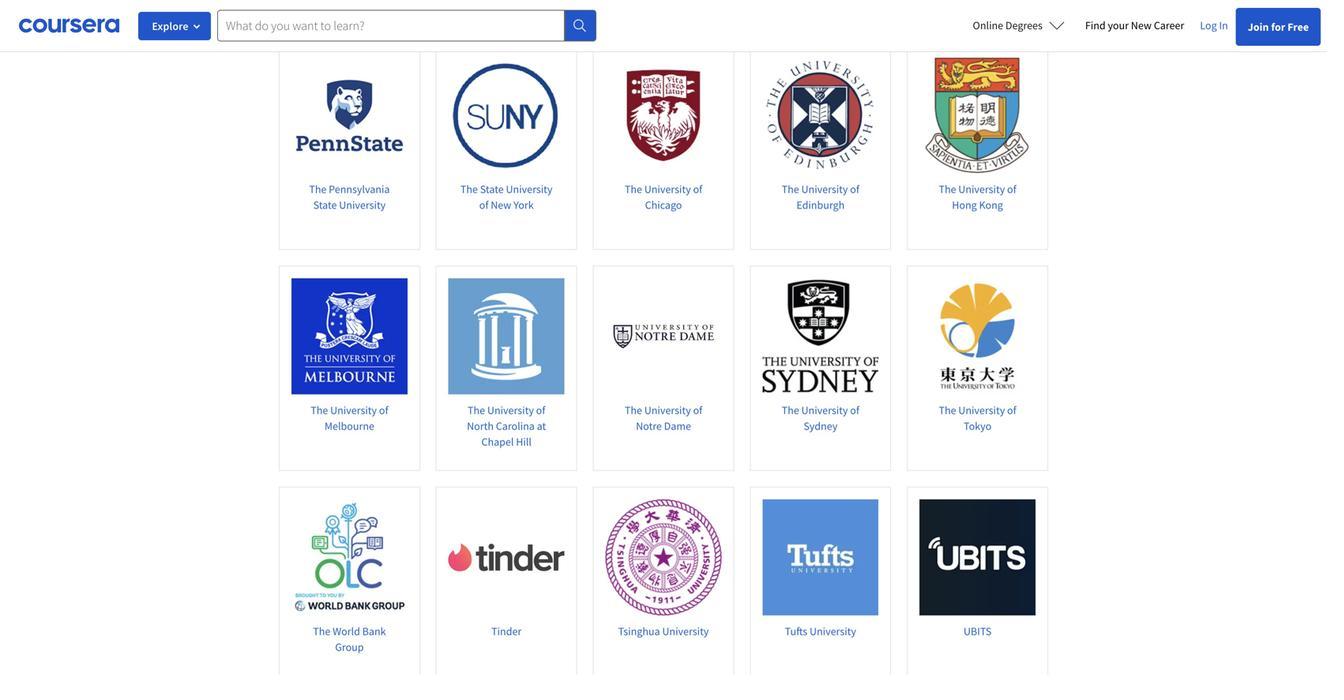 Task type: vqa. For each thing, say whether or not it's contained in the screenshot.
University of Colorado Boulder logo
no



Task type: describe. For each thing, give the bounding box(es) containing it.
tsinghua university link
[[593, 487, 735, 676]]

What do you want to learn? text field
[[217, 10, 565, 41]]

pennsylvania
[[329, 182, 390, 196]]

at
[[537, 419, 546, 434]]

hong
[[953, 198, 977, 212]]

of for the university of tokyo
[[1008, 403, 1017, 418]]

the world bank group logo image
[[292, 500, 408, 616]]

tsinghua
[[619, 625, 660, 639]]

the university of chicago logo image
[[606, 57, 722, 173]]

join for free
[[1249, 20, 1310, 34]]

bank
[[363, 625, 386, 639]]

chapel
[[482, 435, 514, 449]]

university for the university of chicago
[[645, 182, 691, 196]]

melbourne
[[325, 419, 375, 434]]

the university of north carolina at chapel hill logo image
[[449, 279, 565, 395]]

log in
[[1201, 18, 1229, 32]]

log
[[1201, 18, 1218, 32]]

new inside the state university of new york
[[491, 198, 512, 212]]

the university of melbourne logo image
[[292, 279, 408, 395]]

tokyo
[[964, 419, 992, 434]]

coursera image
[[19, 13, 119, 38]]

the university of sydney logo image
[[763, 279, 879, 395]]

find your new career link
[[1078, 16, 1193, 36]]

the university of notre dame link
[[593, 266, 735, 472]]

the university of chicago link
[[593, 45, 735, 250]]

online
[[973, 18, 1004, 32]]

find your new career
[[1086, 18, 1185, 32]]

the university of edinburgh link
[[750, 45, 892, 250]]

york
[[514, 198, 534, 212]]

university inside "the pennsylvania state university"
[[339, 198, 386, 212]]

university for tufts university
[[810, 625, 857, 639]]

the pennsylvania state university link
[[279, 45, 420, 250]]

the university of edinburgh logo image
[[763, 57, 879, 173]]

tinder logo image
[[449, 500, 565, 616]]

the pennsylvania state university logo image
[[292, 57, 408, 173]]

in
[[1220, 18, 1229, 32]]

the for the university of north carolina at chapel hill
[[468, 403, 485, 418]]

of for the university of north carolina at chapel hill
[[536, 403, 546, 418]]

university for the university of north carolina at chapel hill
[[488, 403, 534, 418]]

of for the university of sydney
[[851, 403, 860, 418]]

university for the university of sydney
[[802, 403, 848, 418]]

the state university of new york logo image
[[449, 57, 565, 173]]

the world bank group
[[313, 625, 386, 655]]

the university of sydney
[[782, 403, 860, 434]]

the state university of new york link
[[436, 45, 577, 250]]

the for the university of tokyo
[[939, 403, 957, 418]]

the university of edinburgh
[[782, 182, 860, 212]]

the university of hong kong
[[939, 182, 1017, 212]]

of for the university of notre dame
[[694, 403, 703, 418]]

degrees
[[1006, 18, 1043, 32]]

of inside the state university of new york
[[480, 198, 489, 212]]

chicago
[[645, 198, 682, 212]]

world
[[333, 625, 360, 639]]

the university of north carolina at chapel hill link
[[436, 266, 577, 472]]

tsinghua university logo image
[[606, 500, 722, 616]]

the world bank group link
[[279, 487, 420, 676]]

the university of chicago
[[625, 182, 703, 212]]

hill
[[516, 435, 532, 449]]

ubits logo image
[[920, 500, 1036, 616]]

ubits
[[964, 625, 992, 639]]

the for the state university of new york
[[461, 182, 478, 196]]

kong
[[980, 198, 1004, 212]]

of for the university of melbourne
[[379, 403, 388, 418]]

the university of melbourne link
[[279, 266, 420, 472]]

north
[[467, 419, 494, 434]]

university for the university of tokyo
[[959, 403, 1006, 418]]

the for the pennsylvania state university
[[309, 182, 327, 196]]



Task type: locate. For each thing, give the bounding box(es) containing it.
the inside the university of edinburgh
[[782, 182, 800, 196]]

the inside the university of chicago
[[625, 182, 643, 196]]

the for the university of edinburgh
[[782, 182, 800, 196]]

of
[[694, 182, 703, 196], [851, 182, 860, 196], [1008, 182, 1017, 196], [480, 198, 489, 212], [379, 403, 388, 418], [536, 403, 546, 418], [694, 403, 703, 418], [851, 403, 860, 418], [1008, 403, 1017, 418]]

university for the university of notre dame
[[645, 403, 691, 418]]

new left york
[[491, 198, 512, 212]]

university right tsinghua
[[663, 625, 709, 639]]

of inside the university of hong kong
[[1008, 182, 1017, 196]]

university inside the university of hong kong
[[959, 182, 1006, 196]]

of for the university of chicago
[[694, 182, 703, 196]]

the inside the university of hong kong
[[939, 182, 957, 196]]

the university of tokyo link
[[907, 266, 1049, 472]]

university inside the university of sydney
[[802, 403, 848, 418]]

state down the state university of new york logo
[[480, 182, 504, 196]]

the university of notre dame
[[625, 403, 703, 434]]

university inside the state university of new york
[[506, 182, 553, 196]]

the state university of new york
[[461, 182, 553, 212]]

online degrees
[[973, 18, 1043, 32]]

None search field
[[217, 10, 597, 41]]

the inside the world bank group
[[313, 625, 331, 639]]

university for tsinghua university
[[663, 625, 709, 639]]

0 horizontal spatial new
[[491, 198, 512, 212]]

free
[[1288, 20, 1310, 34]]

online degrees button
[[961, 8, 1078, 43]]

of inside the university of sydney
[[851, 403, 860, 418]]

1 horizontal spatial state
[[480, 182, 504, 196]]

dame
[[664, 419, 692, 434]]

of inside the university of chicago
[[694, 182, 703, 196]]

join
[[1249, 20, 1270, 34]]

of inside the university of notre dame
[[694, 403, 703, 418]]

tinder link
[[436, 487, 577, 676]]

0 vertical spatial state
[[480, 182, 504, 196]]

university for the university of edinburgh
[[802, 182, 848, 196]]

university for the university of melbourne
[[330, 403, 377, 418]]

career
[[1155, 18, 1185, 32]]

university up "chicago"
[[645, 182, 691, 196]]

explore
[[152, 19, 189, 33]]

the university of tokyo logo image
[[920, 279, 1036, 395]]

the inside the university of notre dame
[[625, 403, 643, 418]]

of inside the university of melbourne
[[379, 403, 388, 418]]

the inside "the pennsylvania state university"
[[309, 182, 327, 196]]

university for the university of hong kong
[[959, 182, 1006, 196]]

the inside the university of melbourne
[[311, 403, 328, 418]]

the for the university of hong kong
[[939, 182, 957, 196]]

university inside the university of edinburgh
[[802, 182, 848, 196]]

1 horizontal spatial new
[[1132, 18, 1152, 32]]

university up york
[[506, 182, 553, 196]]

join for free link
[[1237, 8, 1322, 46]]

your
[[1108, 18, 1129, 32]]

the university of hong kong logo image
[[920, 57, 1036, 173]]

university up tokyo
[[959, 403, 1006, 418]]

of inside the university of north carolina at chapel hill
[[536, 403, 546, 418]]

the for the university of melbourne
[[311, 403, 328, 418]]

the for the world bank group
[[313, 625, 331, 639]]

the university of sydney link
[[750, 266, 892, 472]]

tufts
[[785, 625, 808, 639]]

the pennsylvania state university
[[309, 182, 390, 212]]

the for the university of notre dame
[[625, 403, 643, 418]]

of for the university of edinburgh
[[851, 182, 860, 196]]

1 vertical spatial new
[[491, 198, 512, 212]]

state inside the state university of new york
[[480, 182, 504, 196]]

university up sydney
[[802, 403, 848, 418]]

university inside the university of melbourne
[[330, 403, 377, 418]]

the inside the university of sydney
[[782, 403, 800, 418]]

0 vertical spatial new
[[1132, 18, 1152, 32]]

university down pennsylvania
[[339, 198, 386, 212]]

carolina
[[496, 419, 535, 434]]

university right tufts
[[810, 625, 857, 639]]

the
[[309, 182, 327, 196], [461, 182, 478, 196], [625, 182, 643, 196], [782, 182, 800, 196], [939, 182, 957, 196], [311, 403, 328, 418], [468, 403, 485, 418], [625, 403, 643, 418], [782, 403, 800, 418], [939, 403, 957, 418], [313, 625, 331, 639]]

of inside the university of tokyo
[[1008, 403, 1017, 418]]

university up carolina
[[488, 403, 534, 418]]

new right your
[[1132, 18, 1152, 32]]

state inside "the pennsylvania state university"
[[313, 198, 337, 212]]

log in link
[[1193, 16, 1237, 35]]

group
[[335, 641, 364, 655]]

the for the university of chicago
[[625, 182, 643, 196]]

the university of tokyo
[[939, 403, 1017, 434]]

tufts university logo image
[[763, 500, 879, 616]]

university up edinburgh
[[802, 182, 848, 196]]

the university of melbourne
[[311, 403, 388, 434]]

edinburgh
[[797, 198, 845, 212]]

university inside the university of north carolina at chapel hill
[[488, 403, 534, 418]]

state
[[480, 182, 504, 196], [313, 198, 337, 212]]

find
[[1086, 18, 1106, 32]]

for
[[1272, 20, 1286, 34]]

explore button
[[138, 12, 211, 40]]

the for the university of sydney
[[782, 403, 800, 418]]

of for the university of hong kong
[[1008, 182, 1017, 196]]

0 horizontal spatial state
[[313, 198, 337, 212]]

the inside the university of north carolina at chapel hill
[[468, 403, 485, 418]]

sydney
[[804, 419, 838, 434]]

1 vertical spatial state
[[313, 198, 337, 212]]

the inside the state university of new york
[[461, 182, 478, 196]]

the university of notre dame logo image
[[606, 279, 722, 395]]

tufts university
[[785, 625, 857, 639]]

the inside the university of tokyo
[[939, 403, 957, 418]]

state down pennsylvania
[[313, 198, 337, 212]]

new
[[1132, 18, 1152, 32], [491, 198, 512, 212]]

university inside the university of tokyo
[[959, 403, 1006, 418]]

university inside the university of chicago
[[645, 182, 691, 196]]

tinder
[[492, 625, 522, 639]]

university
[[506, 182, 553, 196], [645, 182, 691, 196], [802, 182, 848, 196], [959, 182, 1006, 196], [339, 198, 386, 212], [330, 403, 377, 418], [488, 403, 534, 418], [645, 403, 691, 418], [802, 403, 848, 418], [959, 403, 1006, 418], [663, 625, 709, 639], [810, 625, 857, 639]]

ubits link
[[907, 487, 1049, 676]]

of inside the university of edinburgh
[[851, 182, 860, 196]]

university inside the university of notre dame
[[645, 403, 691, 418]]

tufts university link
[[750, 487, 892, 676]]

the university of hong kong link
[[907, 45, 1049, 250]]

notre
[[636, 419, 662, 434]]

university up melbourne
[[330, 403, 377, 418]]

tsinghua university
[[619, 625, 709, 639]]

university up kong
[[959, 182, 1006, 196]]

university up dame
[[645, 403, 691, 418]]

the university of north carolina at chapel hill
[[467, 403, 546, 449]]



